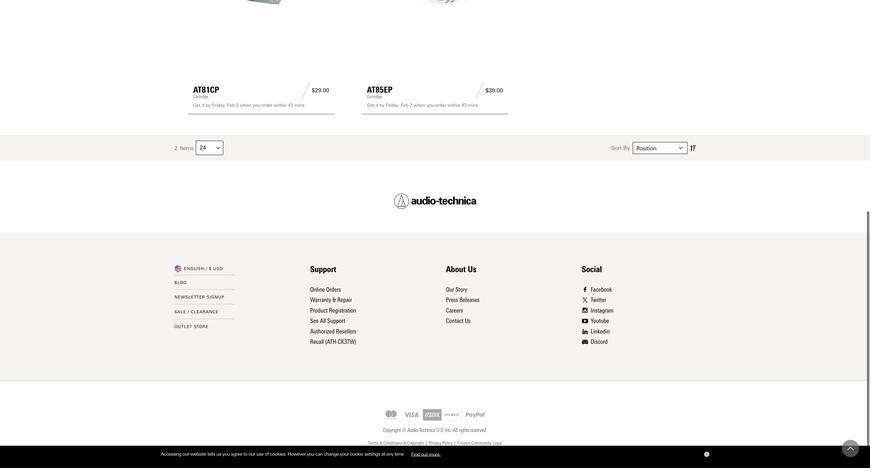Task type: describe. For each thing, give the bounding box(es) containing it.
facebook icon image
[[582, 287, 588, 292]]

paypal image
[[462, 406, 489, 424]]

privacy policy link
[[429, 440, 453, 448]]

it for at81cp
[[202, 103, 205, 108]]

1 horizontal spatial &
[[380, 441, 383, 446]]

when for at85ep
[[414, 103, 425, 108]]

careers link
[[446, 307, 463, 314]]

mastercard image
[[382, 409, 401, 421]]

divider line image for at85ep
[[474, 82, 486, 99]]

use
[[257, 451, 264, 457]]

your
[[340, 451, 349, 457]]

settings
[[365, 451, 381, 457]]

rights
[[459, 427, 470, 434]]

$29.00
[[312, 87, 330, 94]]

see all support link
[[310, 317, 346, 325]]

however
[[288, 451, 306, 457]]

about us heading
[[446, 264, 477, 274]]

english  / $ usd link
[[184, 265, 223, 272]]

u.s,
[[437, 427, 444, 434]]

at
[[382, 451, 386, 457]]

linkedin
[[591, 328, 610, 335]]

warranty & repair link
[[310, 296, 352, 304]]

online
[[310, 286, 325, 293]]

terms
[[368, 441, 379, 446]]

copyright © audio-technica u.s, inc. all rights reserved.
[[383, 427, 487, 434]]

usd
[[213, 266, 223, 271]]

website
[[191, 451, 206, 457]]

get it by friday, feb 2 when you order within 43 mins for at81cp
[[193, 103, 305, 108]]

releases
[[460, 296, 480, 304]]

instagram image
[[582, 308, 588, 313]]

store
[[194, 324, 209, 329]]

agree
[[231, 451, 242, 457]]

get it by friday, feb 2 when you order within 43 mins for at85ep
[[367, 103, 479, 108]]

2 items
[[175, 145, 193, 151]]

2 carrat down image from the left
[[679, 146, 683, 150]]

set descending direction image
[[691, 144, 696, 152]]

$
[[209, 266, 212, 271]]

find out more.
[[412, 451, 441, 457]]

creator community legal link
[[458, 440, 502, 448]]

2 for at85ep
[[410, 103, 413, 108]]

newsletter signup link
[[175, 295, 225, 300]]

authorized resellers link
[[310, 328, 357, 335]]

reserved.
[[471, 427, 487, 434]]

youtube image
[[582, 319, 588, 324]]

/ for clearance
[[188, 310, 189, 314]]

0 vertical spatial us
[[468, 264, 477, 274]]

policy
[[443, 441, 453, 446]]

about
[[446, 264, 466, 274]]

cartridge for at85ep
[[367, 94, 382, 99]]

$39.00
[[486, 87, 503, 94]]

sort
[[612, 145, 622, 151]]

of
[[265, 451, 269, 457]]

our
[[446, 286, 455, 293]]

orders
[[326, 286, 341, 293]]

twitter
[[591, 296, 607, 304]]

audio-
[[408, 427, 420, 434]]

feb for at81cp
[[227, 103, 235, 108]]

recall (ath-ck3tw) link
[[310, 338, 357, 346]]

at85ep image
[[367, 0, 503, 51]]

newsletter signup
[[175, 295, 225, 300]]

signup
[[207, 295, 225, 300]]

discord
[[591, 338, 608, 346]]

items
[[180, 145, 193, 151]]

support inside online orders warranty & repair product registration see all support authorized resellers recall (ath-ck3tw)
[[328, 317, 346, 325]]

divider line image for at81cp
[[300, 82, 312, 99]]

cookies.
[[270, 451, 287, 457]]

creator community legal
[[458, 441, 502, 446]]

out
[[421, 451, 428, 457]]

all inside online orders warranty & repair product registration see all support authorized resellers recall (ath-ck3tw)
[[320, 317, 326, 325]]

inc.
[[445, 427, 452, 434]]

at85ep
[[367, 85, 393, 95]]

product registration link
[[310, 307, 357, 314]]

mins for at81cp
[[295, 103, 305, 108]]

outlet store link
[[175, 324, 209, 329]]

recall
[[310, 338, 324, 346]]

find
[[412, 451, 420, 457]]

get for at81cp
[[193, 103, 201, 108]]

story
[[456, 286, 468, 293]]

product
[[310, 307, 328, 314]]

about us
[[446, 264, 477, 274]]

discord link
[[582, 337, 614, 347]]

1 carrat down image from the left
[[217, 146, 220, 150]]

get for at85ep
[[367, 103, 375, 108]]

1 vertical spatial copyright
[[407, 441, 424, 446]]

press
[[446, 296, 459, 304]]

friday, for at81cp
[[212, 103, 226, 108]]

by for at81cp
[[206, 103, 211, 108]]

instagram
[[591, 307, 614, 314]]

store logo image
[[394, 194, 477, 209]]

privacy policy
[[429, 441, 453, 446]]

0 horizontal spatial 2
[[175, 145, 178, 151]]

linkedin icon image
[[582, 329, 588, 334]]

contact us link
[[446, 317, 471, 325]]

0 vertical spatial support
[[310, 264, 337, 274]]

english  / $ usd
[[184, 266, 223, 271]]

sort by
[[612, 145, 630, 151]]

us
[[217, 451, 221, 457]]

instagram link
[[582, 305, 614, 316]]



Task type: vqa. For each thing, say whether or not it's contained in the screenshot.
Select
no



Task type: locate. For each thing, give the bounding box(es) containing it.
by for at85ep
[[380, 103, 385, 108]]

& for conditions
[[404, 441, 406, 446]]

2 feb from the left
[[401, 103, 409, 108]]

to
[[244, 451, 248, 457]]

0 horizontal spatial &
[[333, 296, 336, 304]]

0 horizontal spatial divider line image
[[300, 82, 312, 99]]

us right contact
[[465, 317, 471, 325]]

cartridge for at81cp
[[193, 94, 209, 99]]

1 horizontal spatial 2
[[236, 103, 239, 108]]

2 friday, from the left
[[386, 103, 400, 108]]

1 horizontal spatial carrat down image
[[679, 146, 683, 150]]

& for warranty
[[333, 296, 336, 304]]

0 horizontal spatial /
[[188, 310, 189, 314]]

0 horizontal spatial carrat down image
[[217, 146, 220, 150]]

support up online orders link
[[310, 264, 337, 274]]

1 horizontal spatial it
[[376, 103, 379, 108]]

2 horizontal spatial &
[[404, 441, 406, 446]]

our story press releases careers contact us
[[446, 286, 480, 325]]

1 horizontal spatial /
[[206, 266, 208, 271]]

cross image
[[706, 453, 708, 456]]

1 by from the left
[[206, 103, 211, 108]]

twitter image
[[582, 298, 588, 303]]

friday, down at81cp cartridge
[[212, 103, 226, 108]]

2 get from the left
[[367, 103, 375, 108]]

contact
[[446, 317, 464, 325]]

legal
[[493, 441, 502, 446]]

1 cartridge from the left
[[193, 94, 209, 99]]

all right see
[[320, 317, 326, 325]]

blog link
[[175, 280, 187, 285]]

0 vertical spatial copyright
[[383, 427, 401, 434]]

support up authorized resellers "link"
[[328, 317, 346, 325]]

get it by friday, feb 2 when you order within 43 mins
[[193, 103, 305, 108], [367, 103, 479, 108]]

1 vertical spatial all
[[453, 427, 458, 434]]

2 it from the left
[[376, 103, 379, 108]]

by
[[206, 103, 211, 108], [380, 103, 385, 108]]

1 horizontal spatial order
[[436, 103, 447, 108]]

social
[[582, 264, 602, 274]]

time.
[[395, 451, 405, 457]]

/ left $
[[206, 266, 208, 271]]

copyright
[[383, 427, 401, 434], [407, 441, 424, 446]]

1 horizontal spatial friday,
[[386, 103, 400, 108]]

feb for at85ep
[[401, 103, 409, 108]]

registration
[[329, 307, 357, 314]]

2 horizontal spatial 2
[[410, 103, 413, 108]]

tells
[[207, 451, 215, 457]]

english
[[184, 266, 204, 271]]

youtube
[[591, 317, 610, 325]]

1 feb from the left
[[227, 103, 235, 108]]

1 horizontal spatial divider line image
[[474, 82, 486, 99]]

american express image
[[423, 409, 442, 421]]

1 horizontal spatial copyright
[[407, 441, 424, 446]]

0 horizontal spatial mins
[[295, 103, 305, 108]]

community
[[472, 441, 492, 446]]

2 43 from the left
[[462, 103, 467, 108]]

cartridge inside at85ep cartridge
[[367, 94, 382, 99]]

terms & conditions & copyright link
[[368, 440, 424, 448]]

support
[[310, 264, 337, 274], [328, 317, 346, 325]]

2
[[236, 103, 239, 108], [410, 103, 413, 108], [175, 145, 178, 151]]

1 vertical spatial support
[[328, 317, 346, 325]]

authorized
[[310, 328, 335, 335]]

2 get it by friday, feb 2 when you order within 43 mins from the left
[[367, 103, 479, 108]]

&
[[333, 296, 336, 304], [380, 441, 383, 446], [404, 441, 406, 446]]

1 vertical spatial us
[[465, 317, 471, 325]]

at81cp
[[193, 85, 219, 95]]

2 order from the left
[[436, 103, 447, 108]]

newsletter
[[175, 295, 205, 300]]

carrat down image right items at the top left
[[217, 146, 220, 150]]

2 within from the left
[[448, 103, 461, 108]]

1 horizontal spatial get it by friday, feb 2 when you order within 43 mins
[[367, 103, 479, 108]]

43
[[288, 103, 293, 108], [462, 103, 467, 108]]

divider line image
[[300, 82, 312, 99], [474, 82, 486, 99]]

0 horizontal spatial get
[[193, 103, 201, 108]]

us right the about at bottom
[[468, 264, 477, 274]]

43 for at85ep
[[462, 103, 467, 108]]

1 horizontal spatial feb
[[401, 103, 409, 108]]

it
[[202, 103, 205, 108], [376, 103, 379, 108]]

sale / clearance
[[175, 310, 219, 314]]

it down at85ep cartridge
[[376, 103, 379, 108]]

2 by from the left
[[380, 103, 385, 108]]

all
[[320, 317, 326, 325], [453, 427, 458, 434]]

visa image
[[401, 408, 423, 422]]

& right terms
[[380, 441, 383, 446]]

privacy
[[429, 441, 442, 446]]

2 divider line image from the left
[[474, 82, 486, 99]]

see
[[310, 317, 319, 325]]

0 horizontal spatial get it by friday, feb 2 when you order within 43 mins
[[193, 103, 305, 108]]

twitter link
[[582, 295, 614, 305]]

discover image
[[442, 409, 462, 421]]

1 vertical spatial /
[[188, 310, 189, 314]]

1 horizontal spatial our
[[249, 451, 255, 457]]

1 get it by friday, feb 2 when you order within 43 mins from the left
[[193, 103, 305, 108]]

by
[[624, 145, 630, 151]]

careers
[[446, 307, 463, 314]]

more.
[[429, 451, 441, 457]]

2 when from the left
[[414, 103, 425, 108]]

1 friday, from the left
[[212, 103, 226, 108]]

sale
[[175, 310, 186, 314]]

any
[[387, 451, 394, 457]]

order
[[262, 103, 273, 108], [436, 103, 447, 108]]

2 cartridge from the left
[[367, 94, 382, 99]]

can
[[316, 451, 323, 457]]

& up time.
[[404, 441, 406, 446]]

us inside our story press releases careers contact us
[[465, 317, 471, 325]]

1 horizontal spatial by
[[380, 103, 385, 108]]

0 horizontal spatial all
[[320, 317, 326, 325]]

within for at81cp
[[274, 103, 287, 108]]

facebook
[[591, 286, 612, 293]]

all right inc.
[[453, 427, 458, 434]]

2 for at81cp
[[236, 103, 239, 108]]

arrow up image
[[848, 446, 854, 452]]

get down at85ep cartridge
[[367, 103, 375, 108]]

0 horizontal spatial copyright
[[383, 427, 401, 434]]

us
[[468, 264, 477, 274], [465, 317, 471, 325]]

0 horizontal spatial within
[[274, 103, 287, 108]]

0 horizontal spatial 43
[[288, 103, 293, 108]]

1 get from the left
[[193, 103, 201, 108]]

youtube link
[[582, 316, 614, 326]]

our left website
[[183, 451, 189, 457]]

at85ep cartridge
[[367, 85, 393, 99]]

sale / clearance link
[[175, 310, 219, 314]]

support heading
[[310, 264, 337, 274]]

change
[[324, 451, 339, 457]]

0 horizontal spatial order
[[262, 103, 273, 108]]

©
[[402, 427, 406, 434]]

/ for $
[[206, 266, 208, 271]]

friday, down at85ep cartridge
[[386, 103, 400, 108]]

press releases link
[[446, 296, 480, 304]]

0 horizontal spatial when
[[240, 103, 252, 108]]

& left repair
[[333, 296, 336, 304]]

order for at85ep
[[436, 103, 447, 108]]

1 horizontal spatial cartridge
[[367, 94, 382, 99]]

cookie
[[350, 451, 364, 457]]

it down at81cp cartridge
[[202, 103, 205, 108]]

our
[[183, 451, 189, 457], [249, 451, 255, 457]]

at81cp cartridge
[[193, 85, 219, 99]]

order for at81cp
[[262, 103, 273, 108]]

0 horizontal spatial by
[[206, 103, 211, 108]]

1 horizontal spatial get
[[367, 103, 375, 108]]

at81cp image
[[193, 0, 330, 51]]

& inside online orders warranty & repair product registration see all support authorized resellers recall (ath-ck3tw)
[[333, 296, 336, 304]]

our story link
[[446, 286, 468, 293]]

ck3tw)
[[338, 338, 357, 346]]

copyright left ©
[[383, 427, 401, 434]]

cartridge
[[193, 94, 209, 99], [367, 94, 382, 99]]

/ right sale
[[188, 310, 189, 314]]

1 it from the left
[[202, 103, 205, 108]]

1 horizontal spatial when
[[414, 103, 425, 108]]

0 horizontal spatial friday,
[[212, 103, 226, 108]]

friday,
[[212, 103, 226, 108], [386, 103, 400, 108]]

get
[[193, 103, 201, 108], [367, 103, 375, 108]]

0 horizontal spatial it
[[202, 103, 205, 108]]

1 horizontal spatial mins
[[468, 103, 479, 108]]

0 horizontal spatial our
[[183, 451, 189, 457]]

warranty
[[310, 296, 331, 304]]

it for at85ep
[[376, 103, 379, 108]]

resellers
[[336, 328, 357, 335]]

by down at81cp cartridge
[[206, 103, 211, 108]]

1 order from the left
[[262, 103, 273, 108]]

clearance
[[191, 310, 219, 314]]

1 horizontal spatial within
[[448, 103, 461, 108]]

1 within from the left
[[274, 103, 287, 108]]

within for at85ep
[[448, 103, 461, 108]]

friday, for at85ep
[[386, 103, 400, 108]]

1 horizontal spatial 43
[[462, 103, 467, 108]]

1 when from the left
[[240, 103, 252, 108]]

accessing
[[161, 451, 182, 457]]

(ath-
[[326, 338, 338, 346]]

linkedin link
[[582, 326, 614, 337]]

online orders warranty & repair product registration see all support authorized resellers recall (ath-ck3tw)
[[310, 286, 357, 346]]

discord image
[[582, 340, 588, 345]]

1 horizontal spatial all
[[453, 427, 458, 434]]

copyright up find
[[407, 441, 424, 446]]

repair
[[338, 296, 352, 304]]

43 for at81cp
[[288, 103, 293, 108]]

creator
[[458, 441, 471, 446]]

0 horizontal spatial cartridge
[[193, 94, 209, 99]]

1 our from the left
[[183, 451, 189, 457]]

1 divider line image from the left
[[300, 82, 312, 99]]

carrat down image left set descending direction image at the right
[[679, 146, 683, 150]]

technica
[[420, 427, 436, 434]]

2 our from the left
[[249, 451, 255, 457]]

0 vertical spatial /
[[206, 266, 208, 271]]

online orders link
[[310, 286, 341, 293]]

1 mins from the left
[[295, 103, 305, 108]]

by down at85ep cartridge
[[380, 103, 385, 108]]

1 43 from the left
[[288, 103, 293, 108]]

outlet store
[[175, 324, 209, 329]]

carrat down image
[[217, 146, 220, 150], [679, 146, 683, 150]]

when for at81cp
[[240, 103, 252, 108]]

outlet
[[175, 324, 192, 329]]

2 mins from the left
[[468, 103, 479, 108]]

our right "to"
[[249, 451, 255, 457]]

cartridge inside at81cp cartridge
[[193, 94, 209, 99]]

mins
[[295, 103, 305, 108], [468, 103, 479, 108]]

get down at81cp cartridge
[[193, 103, 201, 108]]

mins for at85ep
[[468, 103, 479, 108]]

0 vertical spatial all
[[320, 317, 326, 325]]

conditions
[[384, 441, 402, 446]]

within
[[274, 103, 287, 108], [448, 103, 461, 108]]

0 horizontal spatial feb
[[227, 103, 235, 108]]



